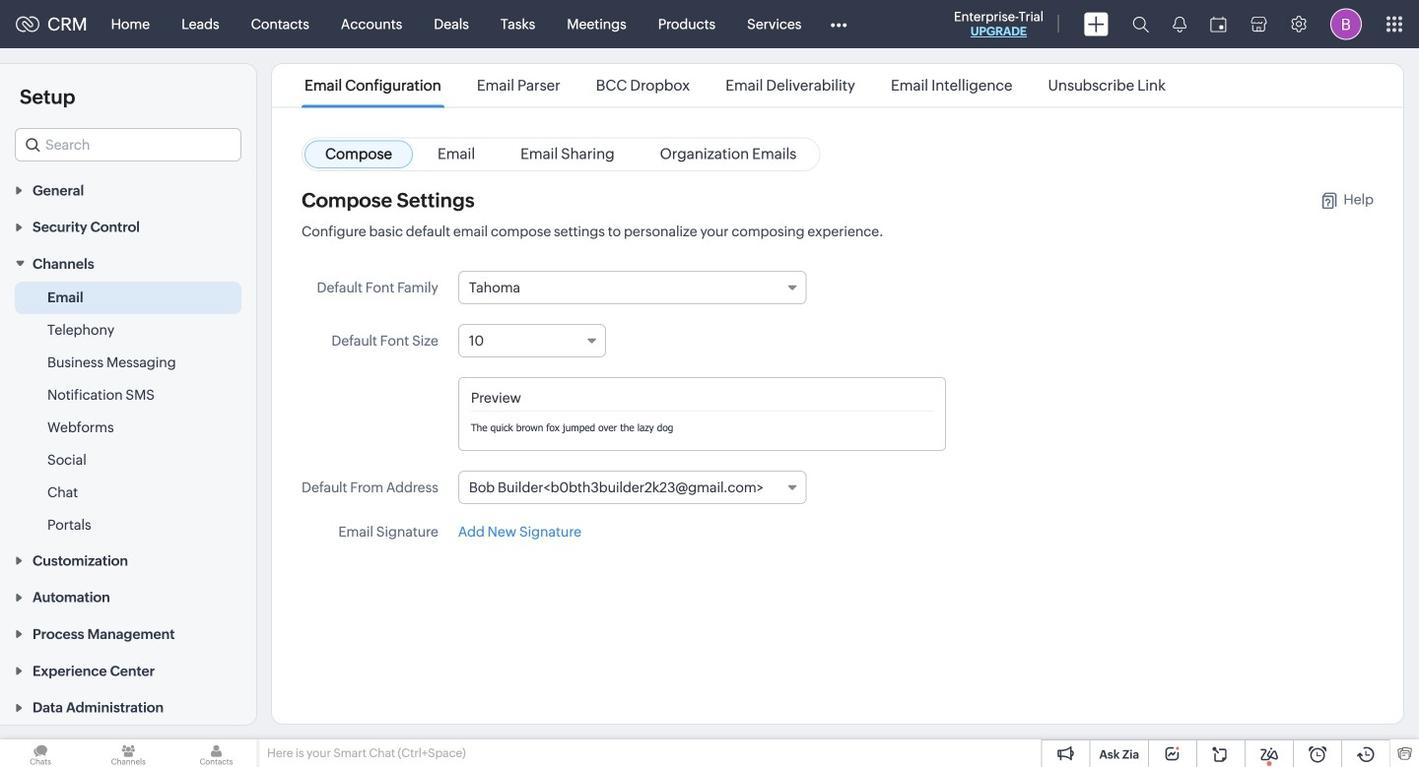 Task type: describe. For each thing, give the bounding box(es) containing it.
Search text field
[[16, 129, 240, 161]]

search image
[[1132, 16, 1149, 33]]

profile element
[[1319, 0, 1374, 48]]

calendar image
[[1210, 16, 1227, 32]]

chats image
[[0, 740, 81, 768]]

Other Modules field
[[817, 8, 860, 40]]

signals image
[[1173, 16, 1187, 33]]

search element
[[1121, 0, 1161, 48]]

channels image
[[88, 740, 169, 768]]

signals element
[[1161, 0, 1198, 48]]

none field the search
[[15, 128, 241, 162]]

create menu image
[[1084, 12, 1109, 36]]



Task type: vqa. For each thing, say whether or not it's contained in the screenshot.
the 555-
no



Task type: locate. For each thing, give the bounding box(es) containing it.
logo image
[[16, 16, 39, 32]]

contacts image
[[176, 740, 257, 768]]

None field
[[15, 128, 241, 162], [458, 271, 807, 305], [458, 324, 606, 358], [458, 471, 807, 505], [458, 271, 807, 305], [458, 324, 606, 358], [458, 471, 807, 505]]

create menu element
[[1072, 0, 1121, 48]]

profile image
[[1331, 8, 1362, 40]]

list
[[287, 64, 1184, 107]]

region
[[0, 282, 256, 542]]



